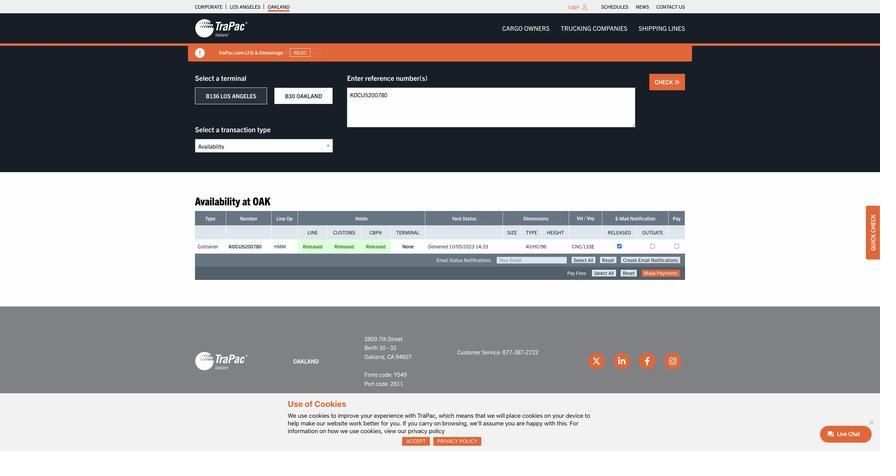 Task type: describe. For each thing, give the bounding box(es) containing it.
0 vertical spatial privacy
[[519, 424, 538, 430]]

contact us link
[[656, 2, 685, 12]]

help
[[288, 420, 299, 427]]

2811
[[390, 380, 403, 387]]

for
[[381, 420, 388, 427]]

we'll
[[470, 420, 482, 427]]

line for line
[[308, 229, 318, 236]]

1 horizontal spatial use
[[349, 428, 359, 435]]

0 vertical spatial with
[[405, 412, 416, 419]]

use of cookies we use cookies to improve your experience with trapac, which means that we will place cookies on your device to help make our website work better for you. if you carry on browsing, we'll assume you are happy with this. for information on how we use cookies, view our privacy policy
[[288, 399, 590, 435]]

no image
[[868, 419, 875, 426]]

schedules
[[601, 4, 628, 10]]

legal terms & privacy link
[[483, 424, 538, 430]]

are
[[516, 420, 525, 427]]

1 horizontal spatial our
[[398, 428, 407, 435]]

los angeles
[[230, 4, 260, 10]]

0 horizontal spatial use
[[298, 412, 307, 419]]

email status notifications
[[436, 257, 491, 263]]

notifications
[[464, 257, 491, 263]]

menu bar containing schedules
[[598, 2, 689, 12]]

banner containing cargo owners
[[0, 13, 880, 62]]

quick check link
[[866, 206, 880, 260]]

privacy
[[408, 428, 427, 435]]

reference
[[365, 74, 394, 82]]

- inside 2800 7th street berth 30 - 32 oakland, ca 94607
[[387, 344, 389, 351]]

select for select a transaction type
[[195, 125, 214, 134]]

0 vertical spatial oakland
[[268, 4, 290, 10]]

lfd
[[245, 49, 254, 56]]

40/hc/96
[[526, 243, 546, 250]]

policy
[[429, 428, 445, 435]]

carry
[[419, 420, 433, 427]]

ca
[[387, 353, 394, 360]]

oakland inside footer
[[293, 358, 319, 365]]

1 vertical spatial with
[[544, 420, 555, 427]]

1 your from the left
[[361, 412, 372, 419]]

customs
[[333, 229, 355, 236]]

mail
[[620, 215, 629, 222]]

1 vertical spatial angeles
[[232, 92, 256, 99]]

2 your from the left
[[552, 412, 564, 419]]

work
[[349, 420, 362, 427]]

llc
[[395, 424, 403, 430]]

how
[[328, 428, 339, 435]]

light image
[[582, 4, 587, 10]]

none
[[402, 243, 414, 250]]

for
[[570, 420, 578, 427]]

387-
[[514, 349, 526, 356]]

check inside button
[[655, 78, 674, 85]]

shipping lines
[[639, 24, 685, 32]]

legal
[[483, 424, 497, 430]]

all rights reserved. trapac llc © 2023
[[323, 424, 420, 430]]

which
[[439, 412, 454, 419]]

accept link
[[402, 437, 430, 446]]

read for oak - import not accessible meaning
[[311, 49, 323, 56]]

privacy policy link
[[433, 437, 481, 446]]

1 vertical spatial oak
[[253, 194, 270, 208]]

oak - import not accessible meaning
[[219, 49, 300, 56]]

voy
[[587, 215, 594, 221]]

cbpa
[[370, 229, 382, 236]]

better
[[363, 420, 380, 427]]

b30
[[285, 92, 295, 99]]

94607
[[396, 353, 412, 360]]

0 vertical spatial -
[[230, 49, 231, 56]]

not
[[248, 49, 256, 56]]

read link for trapac.com lfd & demurrage
[[290, 48, 311, 57]]

if
[[403, 420, 406, 427]]

view
[[384, 428, 396, 435]]

availability
[[195, 194, 240, 208]]

Your Email email field
[[497, 257, 567, 264]]

enter
[[347, 74, 363, 82]]

2 to from the left
[[585, 412, 590, 419]]

vsl / voy
[[577, 215, 594, 221]]

fees
[[576, 270, 586, 276]]

lines
[[668, 24, 685, 32]]

means
[[456, 412, 474, 419]]

happy
[[526, 420, 543, 427]]

companies
[[593, 24, 627, 32]]

1 cookies from the left
[[309, 412, 329, 419]]

that
[[475, 412, 486, 419]]

holds
[[355, 215, 368, 222]]

1 you from the left
[[408, 420, 417, 427]]

assume
[[483, 420, 504, 427]]

0 vertical spatial oak
[[219, 49, 229, 56]]

experience
[[374, 412, 403, 419]]

1 vertical spatial type
[[526, 229, 537, 236]]

use
[[288, 399, 303, 409]]

2 horizontal spatial &
[[515, 424, 518, 430]]

outgate
[[642, 229, 663, 236]]

safety & security | legal terms & privacy | tariff
[[434, 424, 558, 430]]

b30 oakland
[[285, 92, 322, 99]]

type
[[257, 125, 271, 134]]

safety & security link
[[434, 424, 479, 430]]

owners
[[524, 24, 550, 32]]

vsl
[[577, 215, 583, 221]]

notification
[[630, 215, 655, 222]]

pay for pay fees
[[567, 270, 575, 276]]

login
[[568, 4, 580, 10]]

terminal
[[221, 74, 246, 82]]

firms
[[364, 371, 378, 378]]

dimensions
[[524, 215, 548, 222]]

of
[[305, 399, 313, 409]]

quick check
[[870, 214, 877, 251]]

1 to from the left
[[331, 412, 336, 419]]

this.
[[557, 420, 568, 427]]

container
[[198, 243, 218, 250]]

0 horizontal spatial &
[[255, 49, 258, 56]]

0 vertical spatial code:
[[379, 371, 393, 378]]

/
[[584, 215, 586, 221]]

trapac.com lfd & demurrage
[[219, 49, 283, 56]]

tariff
[[542, 424, 558, 430]]

e-mail notification
[[615, 215, 655, 222]]

1 oakland image from the top
[[195, 19, 247, 38]]

trucking companies link
[[555, 21, 633, 35]]



Task type: vqa. For each thing, say whether or not it's contained in the screenshot.
period
no



Task type: locate. For each thing, give the bounding box(es) containing it.
2722
[[526, 349, 539, 356]]

select a terminal
[[195, 74, 246, 82]]

to right the device
[[585, 412, 590, 419]]

0 vertical spatial solid image
[[195, 48, 205, 58]]

a left transaction
[[216, 125, 219, 134]]

security
[[457, 424, 479, 430]]

number(s)
[[396, 74, 427, 82]]

tariff link
[[542, 424, 558, 430]]

1 vertical spatial code:
[[376, 380, 389, 387]]

to
[[331, 412, 336, 419], [585, 412, 590, 419]]

0 horizontal spatial check
[[655, 78, 674, 85]]

cargo owners
[[502, 24, 550, 32]]

number
[[240, 215, 257, 222]]

status for yard
[[462, 215, 476, 222]]

1 vertical spatial pay
[[567, 270, 575, 276]]

type down dimensions
[[526, 229, 537, 236]]

- right 30
[[387, 344, 389, 351]]

los right b136
[[220, 92, 231, 99]]

privacy down 'policy'
[[438, 438, 458, 444]]

pay right notification
[[673, 215, 681, 222]]

1 vertical spatial solid image
[[674, 79, 680, 85]]

at
[[242, 194, 250, 208]]

our right make
[[317, 420, 325, 427]]

2 oakland image from the top
[[195, 352, 247, 371]]

y549
[[394, 371, 407, 378]]

2 cookies from the left
[[522, 412, 543, 419]]

trapac,
[[417, 412, 437, 419]]

line left the op
[[276, 215, 285, 222]]

read link right demurrage
[[290, 48, 311, 57]]

0 vertical spatial line
[[276, 215, 285, 222]]

import
[[232, 49, 247, 56]]

line left customs
[[308, 229, 318, 236]]

line for line op
[[276, 215, 285, 222]]

line op
[[276, 215, 293, 222]]

with left this.
[[544, 420, 555, 427]]

type
[[205, 215, 215, 222], [526, 229, 537, 236]]

yard
[[452, 215, 461, 222]]

1 select from the top
[[195, 74, 214, 82]]

trapac.com
[[219, 49, 244, 56]]

trucking
[[561, 24, 591, 32]]

0 horizontal spatial on
[[319, 428, 326, 435]]

improve
[[338, 412, 359, 419]]

| left legal
[[480, 424, 482, 430]]

0 vertical spatial pay
[[673, 215, 681, 222]]

cargo owners link
[[497, 21, 555, 35]]

2 you from the left
[[505, 420, 515, 427]]

1 horizontal spatial solid image
[[674, 79, 680, 85]]

0 vertical spatial select
[[195, 74, 214, 82]]

0 vertical spatial a
[[216, 74, 219, 82]]

1 | from the left
[[480, 424, 482, 430]]

released down cbpa
[[366, 243, 386, 250]]

accept
[[406, 438, 426, 444]]

1 horizontal spatial line
[[308, 229, 318, 236]]

1 vertical spatial check
[[870, 214, 877, 233]]

privacy
[[519, 424, 538, 430], [438, 438, 458, 444]]

None button
[[571, 257, 595, 263], [600, 257, 616, 263], [621, 257, 680, 263], [592, 270, 616, 276], [621, 270, 637, 276], [571, 257, 595, 263], [600, 257, 616, 263], [621, 257, 680, 263], [592, 270, 616, 276], [621, 270, 637, 276]]

1 horizontal spatial read
[[311, 49, 323, 56]]

pay left fees
[[567, 270, 575, 276]]

released
[[608, 229, 631, 236], [303, 243, 322, 250], [334, 243, 354, 250], [366, 243, 386, 250]]

privacy down place
[[519, 424, 538, 430]]

0 horizontal spatial pay
[[567, 270, 575, 276]]

footer containing 2800 7th street
[[0, 306, 880, 438]]

news link
[[636, 2, 649, 12]]

check button
[[649, 74, 685, 90]]

0 horizontal spatial with
[[405, 412, 416, 419]]

1 horizontal spatial |
[[540, 424, 541, 430]]

angeles left oakland link in the left top of the page
[[240, 4, 260, 10]]

0 vertical spatial status
[[462, 215, 476, 222]]

corporate
[[195, 4, 222, 10]]

read link for oak - import not accessible meaning
[[307, 48, 327, 57]]

with
[[405, 412, 416, 419], [544, 420, 555, 427]]

1 horizontal spatial cookies
[[522, 412, 543, 419]]

code: right the port
[[376, 380, 389, 387]]

0 horizontal spatial cookies
[[309, 412, 329, 419]]

footer
[[0, 306, 880, 438]]

select up b136
[[195, 74, 214, 82]]

1 vertical spatial oakland image
[[195, 352, 247, 371]]

1 horizontal spatial to
[[585, 412, 590, 419]]

2 select from the top
[[195, 125, 214, 134]]

&
[[255, 49, 258, 56], [452, 424, 456, 430], [515, 424, 518, 430]]

device
[[566, 412, 583, 419]]

make payments
[[644, 270, 678, 276]]

& right safety
[[452, 424, 456, 430]]

cnc/133e
[[572, 243, 594, 250]]

| left tariff
[[540, 424, 541, 430]]

1 horizontal spatial with
[[544, 420, 555, 427]]

customer
[[457, 349, 481, 356]]

our
[[317, 420, 325, 427], [398, 428, 407, 435]]

2 a from the top
[[216, 125, 219, 134]]

on up tariff
[[544, 412, 551, 419]]

released down customs
[[334, 243, 354, 250]]

1 horizontal spatial -
[[387, 344, 389, 351]]

cookies,
[[360, 428, 383, 435]]

None checkbox
[[674, 244, 679, 249]]

oak right at
[[253, 194, 270, 208]]

1 vertical spatial on
[[434, 420, 441, 427]]

1 vertical spatial privacy
[[438, 438, 458, 444]]

0 vertical spatial angeles
[[240, 4, 260, 10]]

op
[[287, 215, 293, 222]]

hmm
[[274, 243, 286, 250]]

0 horizontal spatial type
[[205, 215, 215, 222]]

1 read link from the left
[[290, 48, 311, 57]]

menu bar
[[598, 2, 689, 12], [497, 21, 691, 35]]

status right yard
[[462, 215, 476, 222]]

demurrage
[[259, 49, 283, 56]]

cookies up happy
[[522, 412, 543, 419]]

0 vertical spatial use
[[298, 412, 307, 419]]

use down work
[[349, 428, 359, 435]]

code: up 2811
[[379, 371, 393, 378]]

7th
[[379, 335, 387, 342]]

& right terms on the bottom of the page
[[515, 424, 518, 430]]

2 vertical spatial on
[[319, 428, 326, 435]]

select for select a terminal
[[195, 74, 214, 82]]

1 vertical spatial select
[[195, 125, 214, 134]]

make
[[644, 270, 656, 276]]

released down "e-"
[[608, 229, 631, 236]]

1 horizontal spatial type
[[526, 229, 537, 236]]

size
[[507, 229, 517, 236]]

1 horizontal spatial check
[[870, 214, 877, 233]]

b136
[[206, 92, 219, 99]]

0 vertical spatial los
[[230, 4, 238, 10]]

2800
[[364, 335, 377, 342]]

0 vertical spatial type
[[205, 215, 215, 222]]

released right hmm
[[303, 243, 322, 250]]

0 horizontal spatial your
[[361, 412, 372, 419]]

1 horizontal spatial oak
[[253, 194, 270, 208]]

read right demurrage
[[294, 49, 307, 56]]

b136 los angeles
[[206, 92, 256, 99]]

-
[[230, 49, 231, 56], [387, 344, 389, 351]]

- left import
[[230, 49, 231, 56]]

solid image
[[195, 48, 205, 58], [674, 79, 680, 85]]

our down if
[[398, 428, 407, 435]]

angeles down terminal
[[232, 92, 256, 99]]

delivered
[[428, 243, 448, 250]]

will
[[496, 412, 505, 419]]

a left terminal
[[216, 74, 219, 82]]

cargo
[[502, 24, 523, 32]]

oakland image
[[195, 19, 247, 38], [195, 352, 247, 371]]

a for transaction
[[216, 125, 219, 134]]

los right corporate
[[230, 4, 238, 10]]

contact us
[[656, 4, 685, 10]]

make payments link
[[641, 270, 680, 277]]

0 horizontal spatial solid image
[[195, 48, 205, 58]]

on left how
[[319, 428, 326, 435]]

pay fees
[[567, 270, 586, 276]]

kocu5200780
[[229, 243, 262, 250]]

0 horizontal spatial we
[[340, 428, 348, 435]]

None checkbox
[[617, 244, 622, 249], [650, 244, 655, 249], [617, 244, 622, 249], [650, 244, 655, 249]]

terminal
[[396, 229, 420, 236]]

status for email
[[449, 257, 463, 263]]

read link right meaning
[[307, 48, 327, 57]]

status right email on the bottom of the page
[[449, 257, 463, 263]]

shipping lines link
[[633, 21, 691, 35]]

Enter reference number(s) text field
[[347, 88, 635, 127]]

1 horizontal spatial pay
[[673, 215, 681, 222]]

angeles
[[240, 4, 260, 10], [232, 92, 256, 99]]

oakland link
[[268, 2, 290, 12]]

1 horizontal spatial privacy
[[519, 424, 538, 430]]

0 horizontal spatial our
[[317, 420, 325, 427]]

you right if
[[408, 420, 417, 427]]

type down availability
[[205, 215, 215, 222]]

use up make
[[298, 412, 307, 419]]

menu bar down light icon
[[497, 21, 691, 35]]

a for terminal
[[216, 74, 219, 82]]

0 horizontal spatial oak
[[219, 49, 229, 56]]

read for trapac.com lfd & demurrage
[[294, 49, 307, 56]]

privacy inside privacy policy link
[[438, 438, 458, 444]]

1 horizontal spatial your
[[552, 412, 564, 419]]

we up assume
[[487, 412, 495, 419]]

contact
[[656, 4, 678, 10]]

0 horizontal spatial |
[[480, 424, 482, 430]]

cookies up all
[[309, 412, 329, 419]]

0 horizontal spatial -
[[230, 49, 231, 56]]

us
[[679, 4, 685, 10]]

use
[[298, 412, 307, 419], [349, 428, 359, 435]]

2 read from the left
[[311, 49, 323, 56]]

1 vertical spatial line
[[308, 229, 318, 236]]

yard status
[[452, 215, 476, 222]]

read right meaning
[[311, 49, 323, 56]]

0 horizontal spatial read
[[294, 49, 307, 56]]

terms
[[498, 424, 514, 430]]

14:33
[[476, 243, 488, 250]]

0 horizontal spatial privacy
[[438, 438, 458, 444]]

with up if
[[405, 412, 416, 419]]

1 vertical spatial oakland
[[296, 92, 322, 99]]

quick
[[870, 234, 877, 251]]

pay for pay
[[673, 215, 681, 222]]

your up better
[[361, 412, 372, 419]]

1 vertical spatial use
[[349, 428, 359, 435]]

firms code:  y549 port code:  2811
[[364, 371, 407, 387]]

1 vertical spatial -
[[387, 344, 389, 351]]

©
[[404, 424, 408, 430]]

1 a from the top
[[216, 74, 219, 82]]

to up website
[[331, 412, 336, 419]]

you down place
[[505, 420, 515, 427]]

2 horizontal spatial on
[[544, 412, 551, 419]]

login link
[[568, 4, 580, 10]]

solid image inside check button
[[674, 79, 680, 85]]

0 vertical spatial check
[[655, 78, 674, 85]]

2 read link from the left
[[307, 48, 327, 57]]

1 horizontal spatial on
[[434, 420, 441, 427]]

1 vertical spatial menu bar
[[497, 21, 691, 35]]

& right lfd
[[255, 49, 258, 56]]

0 vertical spatial our
[[317, 420, 325, 427]]

oak left import
[[219, 49, 229, 56]]

banner
[[0, 13, 880, 62]]

height
[[547, 229, 564, 236]]

transaction
[[221, 125, 256, 134]]

1 horizontal spatial &
[[452, 424, 456, 430]]

1 vertical spatial our
[[398, 428, 407, 435]]

select left transaction
[[195, 125, 214, 134]]

0 vertical spatial we
[[487, 412, 495, 419]]

cookies
[[314, 399, 346, 409]]

1 vertical spatial a
[[216, 125, 219, 134]]

we down website
[[340, 428, 348, 435]]

0 horizontal spatial to
[[331, 412, 336, 419]]

1 read from the left
[[294, 49, 307, 56]]

safety
[[434, 424, 451, 430]]

|
[[480, 424, 482, 430], [540, 424, 541, 430]]

street
[[388, 335, 403, 342]]

e-
[[615, 215, 620, 222]]

1 vertical spatial los
[[220, 92, 231, 99]]

2 vertical spatial oakland
[[293, 358, 319, 365]]

0 horizontal spatial line
[[276, 215, 285, 222]]

your up this.
[[552, 412, 564, 419]]

website
[[327, 420, 347, 427]]

check
[[655, 78, 674, 85], [870, 214, 877, 233]]

0 horizontal spatial you
[[408, 420, 417, 427]]

1 horizontal spatial we
[[487, 412, 495, 419]]

place
[[506, 412, 521, 419]]

0 vertical spatial menu bar
[[598, 2, 689, 12]]

1 horizontal spatial you
[[505, 420, 515, 427]]

news
[[636, 4, 649, 10]]

reserved.
[[350, 424, 375, 430]]

menu bar containing cargo owners
[[497, 21, 691, 35]]

email
[[436, 257, 448, 263]]

schedules link
[[601, 2, 628, 12]]

on up 'policy'
[[434, 420, 441, 427]]

1 vertical spatial we
[[340, 428, 348, 435]]

menu bar up shipping
[[598, 2, 689, 12]]

1 vertical spatial status
[[449, 257, 463, 263]]

2 | from the left
[[540, 424, 541, 430]]

accessible
[[257, 49, 280, 56]]

0 vertical spatial on
[[544, 412, 551, 419]]

all
[[323, 424, 331, 430]]

0 vertical spatial oakland image
[[195, 19, 247, 38]]



